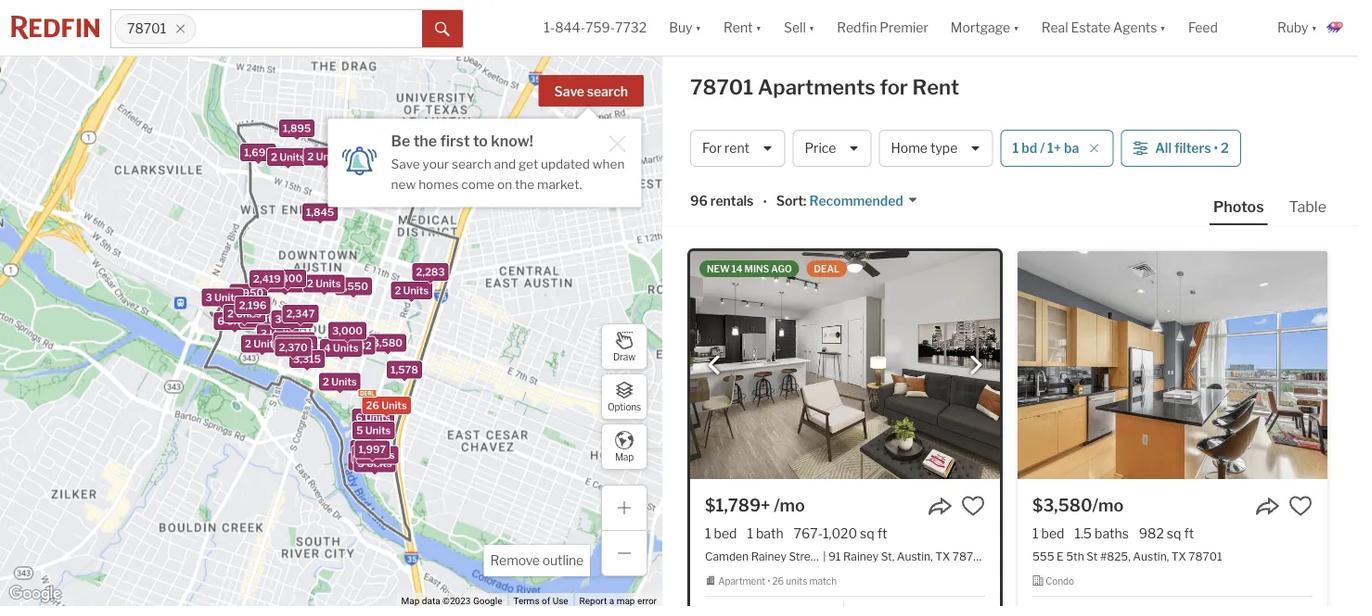 Task type: describe. For each thing, give the bounding box(es) containing it.
units
[[786, 576, 807, 588]]

get
[[519, 156, 538, 172]]

new
[[707, 263, 730, 275]]

2 rainey from the left
[[843, 550, 879, 563]]

1 up camden
[[705, 526, 711, 542]]

1-
[[544, 20, 555, 36]]

redfin
[[837, 20, 877, 36]]

ruby
[[1277, 20, 1309, 36]]

table
[[1289, 198, 1327, 216]]

2 sq from the left
[[1167, 526, 1181, 542]]

map region
[[0, 0, 663, 607]]

photo of 91 rainey st, austin, tx 78701 image
[[690, 251, 1000, 480]]

search inside save your search and get updated when new homes come on the market.
[[452, 156, 491, 172]]

14
[[732, 263, 743, 275]]

$1,789+ /mo
[[705, 495, 805, 516]]

26 inside "map" region
[[366, 400, 379, 412]]

0 horizontal spatial 6 units
[[217, 316, 252, 328]]

78701 down favorite button icon
[[953, 550, 986, 563]]

7
[[244, 313, 250, 325]]

2,196
[[239, 300, 267, 312]]

sell ▾ button
[[773, 0, 826, 56]]

1 bd / 1+ ba
[[1013, 140, 1079, 156]]

remove 78701 image
[[175, 23, 186, 34]]

1 tx from the left
[[935, 550, 950, 563]]

be
[[391, 132, 410, 150]]

sort :
[[776, 193, 807, 209]]

remove
[[490, 553, 540, 569]]

• for filters
[[1214, 140, 1218, 156]]

▾ for buy ▾
[[695, 20, 701, 36]]

2,283
[[416, 266, 445, 278]]

real estate agents ▾
[[1042, 20, 1166, 36]]

3,450
[[346, 145, 376, 157]]

▾ for ruby ▾
[[1311, 20, 1317, 36]]

▾ for mortgage ▾
[[1013, 20, 1019, 36]]

feed
[[1188, 20, 1218, 36]]

home type button
[[879, 130, 993, 167]]

5 ▾ from the left
[[1160, 20, 1166, 36]]

4
[[324, 342, 331, 354]]

2 units up 3,315
[[280, 339, 314, 351]]

2 units down 4 units
[[323, 376, 357, 388]]

market.
[[537, 177, 582, 192]]

apartments
[[758, 75, 876, 100]]

1,732
[[345, 340, 372, 352]]

save search button
[[539, 75, 644, 107]]

outline
[[543, 553, 584, 569]]

all
[[1155, 140, 1172, 156]]

2,370
[[279, 342, 308, 354]]

first
[[440, 132, 470, 150]]

1 bath
[[747, 526, 784, 542]]

2,193
[[331, 336, 359, 348]]

#825,
[[1100, 550, 1131, 563]]

match
[[809, 576, 837, 588]]

home type
[[891, 140, 958, 156]]

and
[[494, 156, 516, 172]]

real
[[1042, 20, 1068, 36]]

sell ▾ button
[[784, 0, 815, 56]]

3,580
[[373, 337, 403, 349]]

buy ▾ button
[[669, 0, 701, 56]]

be the first to know! dialog
[[328, 108, 642, 207]]

1 up 555
[[1033, 526, 1039, 542]]

bed for $1,789+
[[714, 526, 737, 542]]

google image
[[5, 583, 66, 607]]

1 bd / 1+ ba button
[[1001, 130, 1114, 167]]

bath
[[756, 526, 784, 542]]

1.5 baths
[[1075, 526, 1129, 542]]

1 rainey from the left
[[751, 550, 787, 563]]

1 horizontal spatial 6 units
[[356, 412, 390, 424]]

feed button
[[1177, 0, 1266, 56]]

2,419
[[253, 273, 281, 285]]

come
[[461, 177, 495, 192]]

deal
[[814, 263, 840, 275]]

options button
[[601, 374, 648, 420]]

price
[[805, 140, 836, 156]]

2 units right 2,800
[[307, 278, 341, 290]]

for
[[880, 75, 908, 100]]

1 vertical spatial 6
[[356, 412, 363, 424]]

$3,580 /mo
[[1033, 495, 1124, 516]]

2 vertical spatial •
[[768, 576, 770, 588]]

for
[[702, 140, 722, 156]]

1 sq from the left
[[860, 526, 875, 542]]

be the first to know!
[[391, 132, 533, 150]]

91
[[828, 550, 841, 563]]

/mo for $1,789+ /mo
[[774, 495, 805, 516]]

4,950
[[233, 287, 264, 299]]

condo
[[1046, 576, 1074, 588]]

agents
[[1113, 20, 1157, 36]]

5
[[356, 425, 363, 437]]

for rent button
[[690, 130, 785, 167]]

map button
[[601, 424, 648, 470]]

rent ▾ button
[[713, 0, 773, 56]]

1,997
[[359, 444, 386, 456]]

new
[[391, 177, 416, 192]]

real estate agents ▾ button
[[1030, 0, 1177, 56]]

remove outline
[[490, 553, 584, 569]]

96 rentals •
[[690, 193, 767, 210]]

your
[[423, 156, 449, 172]]

draw button
[[601, 324, 648, 370]]

premier
[[880, 20, 929, 36]]

st,
[[881, 550, 895, 563]]

$1,789+
[[705, 495, 770, 516]]

all filters • 2
[[1155, 140, 1229, 156]]

save for save your search and get updated when new homes come on the market.
[[391, 156, 420, 172]]



Task type: vqa. For each thing, say whether or not it's contained in the screenshot.
'Search' for Edit Saved Search
no



Task type: locate. For each thing, give the bounding box(es) containing it.
555
[[1033, 550, 1054, 563]]

save for save search
[[554, 84, 584, 100]]

1 horizontal spatial save
[[554, 84, 584, 100]]

1 horizontal spatial tx
[[1172, 550, 1186, 563]]

photo of 555 e 5th st #825, austin, tx 78701 image
[[1018, 251, 1328, 480]]

1 austin, from the left
[[897, 550, 933, 563]]

next button image
[[967, 356, 985, 375]]

• inside button
[[1214, 140, 1218, 156]]

1 ft from the left
[[877, 526, 887, 542]]

2,800
[[273, 273, 303, 285]]

/
[[1040, 140, 1045, 156]]

save down 844-
[[554, 84, 584, 100]]

austin, down 982
[[1133, 550, 1169, 563]]

search inside button
[[587, 84, 628, 100]]

real estate agents ▾ link
[[1042, 0, 1166, 56]]

6 units down 2,196
[[217, 316, 252, 328]]

2 inside the all filters • 2 button
[[1221, 140, 1229, 156]]

table button
[[1285, 197, 1330, 224]]

0 horizontal spatial the
[[414, 132, 437, 150]]

2 ft from the left
[[1184, 526, 1194, 542]]

/mo for $3,580 /mo
[[1092, 495, 1124, 516]]

ruby ▾
[[1277, 20, 1317, 36]]

1 horizontal spatial •
[[768, 576, 770, 588]]

tx down 982 sq ft
[[1172, 550, 1186, 563]]

0 vertical spatial 6 units
[[217, 316, 252, 328]]

1 inside button
[[1013, 140, 1019, 156]]

favorite button checkbox for $1,789+ /mo
[[961, 494, 985, 519]]

ft
[[877, 526, 887, 542], [1184, 526, 1194, 542]]

1 horizontal spatial search
[[587, 84, 628, 100]]

previous button image
[[705, 356, 724, 375]]

draw
[[613, 352, 636, 363]]

know!
[[491, 132, 533, 150]]

1 left bd
[[1013, 140, 1019, 156]]

1 vertical spatial 26
[[772, 576, 784, 588]]

• right apartment
[[768, 576, 770, 588]]

▾ right agents
[[1160, 20, 1166, 36]]

▾ right ruby at the right top of page
[[1311, 20, 1317, 36]]

mortgage
[[951, 20, 1011, 36]]

0 vertical spatial 26
[[366, 400, 379, 412]]

1 horizontal spatial rent
[[912, 75, 960, 100]]

▾
[[695, 20, 701, 36], [756, 20, 762, 36], [809, 20, 815, 36], [1013, 20, 1019, 36], [1160, 20, 1166, 36], [1311, 20, 1317, 36]]

0 vertical spatial the
[[414, 132, 437, 150]]

982 sq ft
[[1139, 526, 1194, 542]]

1-844-759-7732 link
[[544, 20, 647, 36]]

0 horizontal spatial favorite button checkbox
[[961, 494, 985, 519]]

4 units
[[324, 342, 359, 354]]

1 bed from the left
[[714, 526, 737, 542]]

remove 1 bd / 1+ ba image
[[1089, 143, 1100, 154]]

sq right 1,020
[[860, 526, 875, 542]]

ba
[[1064, 140, 1079, 156]]

1 horizontal spatial ft
[[1184, 526, 1194, 542]]

0 vertical spatial 6
[[217, 316, 224, 328]]

the inside save your search and get updated when new homes come on the market.
[[515, 177, 535, 192]]

844-
[[555, 20, 585, 36]]

1 bed for $3,580 /mo
[[1033, 526, 1065, 542]]

1,695
[[244, 147, 272, 159]]

1-844-759-7732
[[544, 20, 647, 36]]

1 vertical spatial rent
[[912, 75, 960, 100]]

7732
[[615, 20, 647, 36]]

buy ▾ button
[[658, 0, 713, 56]]

bed for $3,580
[[1041, 526, 1065, 542]]

0 horizontal spatial save
[[391, 156, 420, 172]]

1 horizontal spatial sq
[[1167, 526, 1181, 542]]

photos button
[[1210, 197, 1285, 225]]

0 horizontal spatial tx
[[935, 550, 950, 563]]

to
[[473, 132, 488, 150]]

2 units up the 7
[[234, 299, 268, 311]]

street
[[789, 550, 821, 563]]

6 ▾ from the left
[[1311, 20, 1317, 36]]

1,578
[[391, 364, 418, 376]]

1 vertical spatial •
[[763, 195, 767, 210]]

2 ▾ from the left
[[756, 20, 762, 36]]

favorite button image
[[961, 494, 985, 519]]

26 left units at the right bottom
[[772, 576, 784, 588]]

1 horizontal spatial favorite button checkbox
[[1289, 494, 1313, 519]]

tx
[[935, 550, 950, 563], [1172, 550, 1186, 563]]

1 bed up 555
[[1033, 526, 1065, 542]]

0 horizontal spatial search
[[452, 156, 491, 172]]

for rent
[[702, 140, 750, 156]]

0 horizontal spatial 26
[[366, 400, 379, 412]]

favorite button checkbox
[[961, 494, 985, 519], [1289, 494, 1313, 519]]

rent ▾ button
[[724, 0, 762, 56]]

/mo up the 767-
[[774, 495, 805, 516]]

ago
[[771, 263, 792, 275]]

2 /mo from the left
[[1092, 495, 1124, 516]]

78701 up for rent
[[690, 75, 753, 100]]

4 ▾ from the left
[[1013, 20, 1019, 36]]

3
[[268, 278, 275, 290], [205, 292, 212, 304], [275, 314, 282, 326], [261, 328, 267, 340], [277, 335, 284, 347], [356, 449, 362, 461], [360, 450, 367, 462], [352, 456, 359, 468], [358, 458, 364, 470]]

0 horizontal spatial 6
[[217, 316, 224, 328]]

2 1 bed from the left
[[1033, 526, 1065, 542]]

2 units left 3,450
[[307, 151, 342, 163]]

tx right st,
[[935, 550, 950, 563]]

camden rainey street | 91 rainey st, austin, tx 78701
[[705, 550, 986, 563]]

|
[[823, 550, 826, 563]]

2 units down 1,895
[[271, 151, 305, 163]]

1 vertical spatial search
[[452, 156, 491, 172]]

1,895
[[283, 122, 311, 134]]

1 horizontal spatial 1 bed
[[1033, 526, 1065, 542]]

bed up 'e'
[[1041, 526, 1065, 542]]

96
[[690, 193, 708, 209]]

ft up st,
[[877, 526, 887, 542]]

• for rentals
[[763, 195, 767, 210]]

26 units
[[366, 400, 407, 412]]

• left sort
[[763, 195, 767, 210]]

2 units down 4,950
[[227, 308, 261, 320]]

rent inside dropdown button
[[724, 20, 753, 36]]

0 horizontal spatial /mo
[[774, 495, 805, 516]]

1 1 bed from the left
[[705, 526, 737, 542]]

1 ▾ from the left
[[695, 20, 701, 36]]

▾ right mortgage at right
[[1013, 20, 1019, 36]]

6 units up 5 units
[[356, 412, 390, 424]]

favorite button image
[[1289, 494, 1313, 519]]

baths
[[1095, 526, 1129, 542]]

▾ right buy
[[695, 20, 701, 36]]

price button
[[793, 130, 872, 167]]

2 units down 2,283
[[395, 285, 429, 297]]

78701 down 982 sq ft
[[1189, 550, 1222, 563]]

2 units down the 7 units
[[245, 338, 279, 350]]

favorite button checkbox for $3,580 /mo
[[1289, 494, 1313, 519]]

2 horizontal spatial •
[[1214, 140, 1218, 156]]

1 vertical spatial the
[[515, 177, 535, 192]]

search down 759-
[[587, 84, 628, 100]]

save your search and get updated when new homes come on the market.
[[391, 156, 625, 192]]

1 horizontal spatial 26
[[772, 576, 784, 588]]

bed up camden
[[714, 526, 737, 542]]

buy ▾
[[669, 20, 701, 36]]

▾ right sell
[[809, 20, 815, 36]]

rent right buy ▾
[[724, 20, 753, 36]]

sell
[[784, 20, 806, 36]]

save search
[[554, 84, 628, 100]]

redfin premier button
[[826, 0, 940, 56]]

• inside 96 rentals •
[[763, 195, 767, 210]]

on
[[497, 177, 512, 192]]

3,000
[[332, 325, 363, 337]]

0 vertical spatial •
[[1214, 140, 1218, 156]]

1.5
[[1075, 526, 1092, 542]]

austin, right st,
[[897, 550, 933, 563]]

1 vertical spatial 6 units
[[356, 412, 390, 424]]

submit search image
[[435, 22, 450, 37]]

recommended
[[809, 193, 903, 209]]

None search field
[[196, 10, 422, 47]]

1 favorite button checkbox from the left
[[961, 494, 985, 519]]

save inside save your search and get updated when new homes come on the market.
[[391, 156, 420, 172]]

1 horizontal spatial bed
[[1041, 526, 1065, 542]]

2 bed from the left
[[1041, 526, 1065, 542]]

2 austin, from the left
[[1133, 550, 1169, 563]]

▾ for sell ▾
[[809, 20, 815, 36]]

mortgage ▾
[[951, 20, 1019, 36]]

0 vertical spatial save
[[554, 84, 584, 100]]

26 up 5 units
[[366, 400, 379, 412]]

0 horizontal spatial bed
[[714, 526, 737, 542]]

buy
[[669, 20, 693, 36]]

78701 left the remove 78701 icon at the top
[[127, 21, 166, 37]]

2,550
[[339, 280, 368, 292]]

1 bed up camden
[[705, 526, 737, 542]]

1,450
[[347, 147, 376, 159]]

0 horizontal spatial ft
[[877, 526, 887, 542]]

/mo
[[774, 495, 805, 516], [1092, 495, 1124, 516]]

0 vertical spatial rent
[[724, 20, 753, 36]]

home
[[891, 140, 928, 156]]

search up come
[[452, 156, 491, 172]]

78701 apartments for rent
[[690, 75, 960, 100]]

6 left the 7
[[217, 316, 224, 328]]

the right on
[[515, 177, 535, 192]]

save up 'new'
[[391, 156, 420, 172]]

2 favorite button checkbox from the left
[[1289, 494, 1313, 519]]

rainey right 91
[[843, 550, 879, 563]]

• right the filters
[[1214, 140, 1218, 156]]

sq right 982
[[1167, 526, 1181, 542]]

0 horizontal spatial rent
[[724, 20, 753, 36]]

sell ▾
[[784, 20, 815, 36]]

rainey down 'bath'
[[751, 550, 787, 563]]

1 /mo from the left
[[774, 495, 805, 516]]

767-1,020 sq ft
[[794, 526, 887, 542]]

982
[[1139, 526, 1164, 542]]

$3,580
[[1033, 495, 1092, 516]]

1 horizontal spatial 6
[[356, 412, 363, 424]]

0 horizontal spatial •
[[763, 195, 767, 210]]

mortgage ▾ button
[[940, 0, 1030, 56]]

0 horizontal spatial austin,
[[897, 550, 933, 563]]

0 horizontal spatial 1 bed
[[705, 526, 737, 542]]

1 horizontal spatial the
[[515, 177, 535, 192]]

ft right 982
[[1184, 526, 1194, 542]]

6 up 5
[[356, 412, 363, 424]]

1 horizontal spatial /mo
[[1092, 495, 1124, 516]]

rentals
[[711, 193, 754, 209]]

2 tx from the left
[[1172, 550, 1186, 563]]

1 horizontal spatial austin,
[[1133, 550, 1169, 563]]

▾ left sell
[[756, 20, 762, 36]]

1 left 'bath'
[[747, 526, 753, 542]]

3 ▾ from the left
[[809, 20, 815, 36]]

remove outline button
[[484, 546, 590, 577]]

1 horizontal spatial rainey
[[843, 550, 879, 563]]

bed
[[714, 526, 737, 542], [1041, 526, 1065, 542]]

st
[[1087, 550, 1098, 563]]

0 horizontal spatial sq
[[860, 526, 875, 542]]

new 14 mins ago
[[707, 263, 792, 275]]

5th
[[1066, 550, 1084, 563]]

1
[[1013, 140, 1019, 156], [705, 526, 711, 542], [747, 526, 753, 542], [1033, 526, 1039, 542]]

save inside button
[[554, 84, 584, 100]]

0 horizontal spatial rainey
[[751, 550, 787, 563]]

759-
[[585, 20, 615, 36]]

767-
[[794, 526, 823, 542]]

rent
[[725, 140, 750, 156]]

:
[[804, 193, 807, 209]]

estate
[[1071, 20, 1111, 36]]

the right be
[[414, 132, 437, 150]]

redfin premier
[[837, 20, 929, 36]]

user photo image
[[1325, 17, 1347, 39]]

1 bed for $1,789+ /mo
[[705, 526, 737, 542]]

▾ for rent ▾
[[756, 20, 762, 36]]

homes
[[419, 177, 459, 192]]

0 vertical spatial search
[[587, 84, 628, 100]]

rent right for
[[912, 75, 960, 100]]

1 vertical spatial save
[[391, 156, 420, 172]]

type
[[931, 140, 958, 156]]

/mo up baths
[[1092, 495, 1124, 516]]

filters
[[1175, 140, 1211, 156]]



